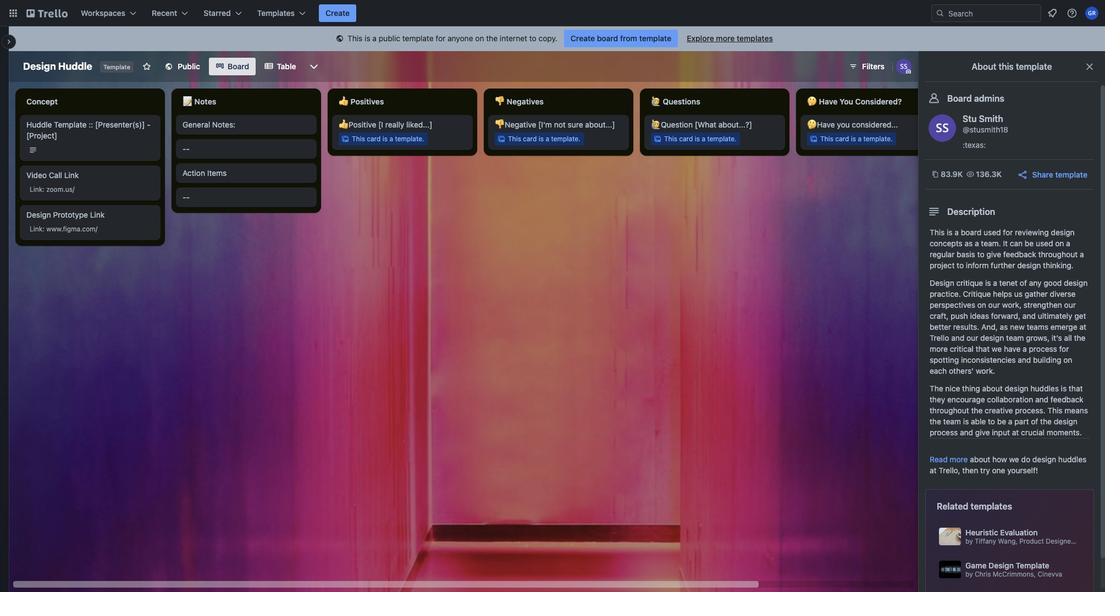 Task type: locate. For each thing, give the bounding box(es) containing it.
get
[[1075, 311, 1086, 321]]

1 horizontal spatial board
[[948, 93, 972, 103]]

link
[[64, 170, 79, 180], [30, 185, 43, 194], [90, 210, 105, 219], [30, 225, 43, 233]]

1 vertical spatial process
[[930, 428, 958, 437]]

part
[[1015, 417, 1029, 426]]

by
[[966, 537, 973, 545], [966, 570, 973, 578]]

customize views image
[[308, 61, 319, 72]]

1 vertical spatial for
[[1003, 228, 1013, 237]]

forward,
[[991, 311, 1021, 321]]

1 horizontal spatial feedback
[[1051, 395, 1084, 404]]

board
[[597, 34, 618, 43], [961, 228, 982, 237]]

try
[[981, 466, 990, 475]]

template inside button
[[1056, 170, 1088, 179]]

description
[[948, 207, 995, 217]]

trello right @
[[1084, 537, 1101, 545]]

create right 'copy.'
[[571, 34, 595, 43]]

template
[[402, 34, 434, 43], [639, 34, 672, 43], [1016, 62, 1052, 71], [1056, 170, 1088, 179]]

and down able
[[960, 428, 973, 437]]

gather
[[1025, 289, 1048, 299]]

2 horizontal spatial our
[[1064, 300, 1076, 310]]

that up the inconsistencies
[[976, 344, 990, 354]]

1 vertical spatial we
[[1009, 455, 1019, 464]]

of left any
[[1020, 278, 1027, 288]]

greg robinson (gregrobinson96) image
[[1086, 7, 1099, 20]]

-- link down action items link
[[183, 192, 310, 203]]

our down results.
[[967, 333, 979, 343]]

template left star or unstar board image
[[103, 63, 130, 70]]

they
[[930, 395, 945, 404]]

[i
[[378, 120, 383, 129]]

trello down better
[[930, 333, 949, 343]]

0 vertical spatial team
[[1006, 333, 1024, 343]]

1 vertical spatial huddle
[[26, 120, 52, 129]]

0 horizontal spatial trello
[[930, 333, 949, 343]]

1 horizontal spatial process
[[1029, 344, 1057, 354]]

of up crucial
[[1031, 417, 1038, 426]]

📝
[[183, 97, 192, 106]]

feedback down 'can'
[[1004, 250, 1036, 259]]

about
[[982, 384, 1003, 393], [970, 455, 991, 464]]

huddles down moments.
[[1059, 455, 1087, 464]]

for inside this is a board used for reviewing design concepts as a team. it can be used on a regular basis to give feedback throughout a project to inform further design thinking.
[[1003, 228, 1013, 237]]

primary element
[[0, 0, 1105, 26]]

2 : from the top
[[43, 225, 44, 233]]

template right the public
[[402, 34, 434, 43]]

🙋question [what about...?]
[[651, 120, 752, 129]]

1 vertical spatial team
[[943, 417, 961, 426]]

star or unstar board image
[[143, 62, 151, 71]]

that inside the design critique is a tenet of any good design practice. critique helps us gather diverse perspectives on our work, strengthen our craft, push ideas forward, and ultimately get better results. and, as new teams emerge at trello and our design team grows, it's all the more critical that we have a process for spotting inconsistencies and building on each others' work.
[[976, 344, 990, 354]]

1 horizontal spatial of
[[1031, 417, 1038, 426]]

we inside the design critique is a tenet of any good design practice. critique helps us gather diverse perspectives on our work, strengthen our craft, push ideas forward, and ultimately get better results. and, as new teams emerge at trello and our design team grows, it's all the more critical that we have a process for spotting inconsistencies and building on each others' work.
[[992, 344, 1002, 354]]

0 vertical spatial huddle
[[58, 60, 92, 72]]

give down team.
[[987, 250, 1001, 259]]

1 vertical spatial board
[[961, 228, 982, 237]]

give inside the nice thing about design huddles is that they encourage collaboration and feedback throughout the creative process. this means the team is able to be a part of the design process and give input at crucial moments.
[[975, 428, 990, 437]]

card down 🙋question
[[679, 135, 693, 143]]

template right 'share'
[[1056, 170, 1088, 179]]

design huddle
[[23, 60, 92, 72]]

1 horizontal spatial trello
[[1084, 537, 1101, 545]]

3 template. from the left
[[707, 135, 737, 143]]

is inside the design critique is a tenet of any good design practice. critique helps us gather diverse perspectives on our work, strengthen our craft, push ideas forward, and ultimately get better results. and, as new teams emerge at trello and our design team grows, it's all the more critical that we have a process for spotting inconsistencies and building on each others' work.
[[985, 278, 991, 288]]

0 horizontal spatial we
[[992, 344, 1002, 354]]

Board name text field
[[18, 58, 98, 75]]

4 this card is a template. from the left
[[820, 135, 893, 143]]

1 card from the left
[[367, 135, 381, 143]]

2 this card is a template. from the left
[[508, 135, 581, 143]]

1 vertical spatial feedback
[[1051, 395, 1084, 404]]

template. down considered...
[[864, 135, 893, 143]]

2 by from the top
[[966, 570, 973, 578]]

1 : from the top
[[43, 185, 44, 194]]

0 horizontal spatial team
[[943, 417, 961, 426]]

1 horizontal spatial throughout
[[1039, 250, 1078, 259]]

0 horizontal spatial templates
[[737, 34, 773, 43]]

used up team.
[[984, 228, 1001, 237]]

1 vertical spatial :
[[43, 225, 44, 233]]

2 -- link from the top
[[183, 192, 310, 203]]

heuristic
[[966, 528, 998, 537]]

for
[[436, 34, 446, 43], [1003, 228, 1013, 237], [1059, 344, 1069, 354]]

you
[[840, 97, 854, 106]]

0 vertical spatial be
[[1025, 239, 1034, 248]]

to right able
[[988, 417, 995, 426]]

design down wang,
[[989, 561, 1014, 570]]

is down [i'm
[[539, 135, 544, 143]]

related
[[937, 502, 969, 511]]

1 vertical spatial -- link
[[183, 192, 310, 203]]

our down helps
[[989, 300, 1000, 310]]

search image
[[936, 9, 945, 18]]

🤔have
[[807, 120, 835, 129]]

0 vertical spatial -- link
[[183, 144, 310, 155]]

as up basis
[[965, 239, 973, 248]]

1 horizontal spatial more
[[930, 344, 948, 354]]

Search field
[[945, 5, 1041, 21]]

public
[[178, 62, 200, 71]]

general notes: link
[[183, 119, 310, 130]]

used down reviewing
[[1036, 239, 1053, 248]]

board left the from
[[597, 34, 618, 43]]

template. down 👍positive [i really liked...] link
[[395, 135, 424, 143]]

template
[[103, 63, 130, 70], [54, 120, 87, 129], [1016, 561, 1050, 570]]

0 vertical spatial at
[[1080, 322, 1087, 332]]

the nice thing about design huddles is that they encourage collaboration and feedback throughout the creative process. this means the team is able to be a part of the design process and give input at crucial moments.
[[930, 384, 1088, 437]]

more for read
[[950, 455, 968, 464]]

1 horizontal spatial be
[[1025, 239, 1034, 248]]

0 horizontal spatial huddle
[[26, 120, 52, 129]]

0 horizontal spatial throughout
[[930, 406, 969, 415]]

1 vertical spatial board
[[948, 93, 972, 103]]

0 vertical spatial throughout
[[1039, 250, 1078, 259]]

0 vertical spatial more
[[716, 34, 735, 43]]

not
[[554, 120, 566, 129]]

team inside the nice thing about design huddles is that they encourage collaboration and feedback throughout the creative process. this means the team is able to be a part of the design process and give input at crucial moments.
[[943, 417, 961, 426]]

as down the forward,
[[1000, 322, 1008, 332]]

🙋
[[651, 97, 661, 106]]

anyone
[[448, 34, 473, 43]]

be inside the nice thing about design huddles is that they encourage collaboration and feedback throughout the creative process. this means the team is able to be a part of the design process and give input at crucial moments.
[[997, 417, 1006, 426]]

0 horizontal spatial feedback
[[1004, 250, 1036, 259]]

2 horizontal spatial more
[[950, 455, 968, 464]]

-- link down general notes: link
[[183, 144, 310, 155]]

wang,
[[998, 537, 1018, 545]]

2 horizontal spatial template
[[1016, 561, 1050, 570]]

0 vertical spatial process
[[1029, 344, 1057, 354]]

this member is an admin of this board. image
[[906, 69, 911, 74]]

1 horizontal spatial for
[[1003, 228, 1013, 237]]

1 vertical spatial --
[[183, 192, 190, 202]]

this left "means"
[[1048, 406, 1063, 415]]

1 horizontal spatial at
[[1012, 428, 1019, 437]]

on up thinking.
[[1055, 239, 1064, 248]]

1 vertical spatial at
[[1012, 428, 1019, 437]]

that
[[976, 344, 990, 354], [1069, 384, 1083, 393]]

0 vertical spatial give
[[987, 250, 1001, 259]]

create
[[326, 8, 350, 18], [571, 34, 595, 43]]

this card is a template. for [i
[[352, 135, 424, 143]]

ideas
[[970, 311, 989, 321]]

team down encourage
[[943, 417, 961, 426]]

1 horizontal spatial create
[[571, 34, 595, 43]]

0 horizontal spatial more
[[716, 34, 735, 43]]

design right do
[[1033, 455, 1056, 464]]

at down part
[[1012, 428, 1019, 437]]

0 vertical spatial feedback
[[1004, 250, 1036, 259]]

tiffany
[[975, 537, 996, 545]]

1 vertical spatial that
[[1069, 384, 1083, 393]]

smith
[[979, 114, 1003, 124]]

👎 negatives
[[495, 97, 544, 106]]

1 vertical spatial by
[[966, 570, 973, 578]]

: left www.figma.com/
[[43, 225, 44, 233]]

design inside the design critique is a tenet of any good design practice. critique helps us gather diverse perspectives on our work, strengthen our craft, push ideas forward, and ultimately get better results. and, as new teams emerge at trello and our design team grows, it's all the more critical that we have a process for spotting inconsistencies and building on each others' work.
[[930, 278, 955, 288]]

and up process.
[[1036, 395, 1049, 404]]

1 this card is a template. from the left
[[352, 135, 424, 143]]

0 vertical spatial about
[[982, 384, 1003, 393]]

1 vertical spatial throughout
[[930, 406, 969, 415]]

evaluation
[[1000, 528, 1038, 537]]

stu smith (stusmith18) image
[[929, 114, 956, 142]]

2 vertical spatial for
[[1059, 344, 1069, 354]]

for up it
[[1003, 228, 1013, 237]]

building
[[1033, 355, 1062, 365]]

design inside board name text box
[[23, 60, 56, 72]]

our down diverse at the right of page
[[1064, 300, 1076, 310]]

teams
[[1027, 322, 1049, 332]]

throughout up thinking.
[[1039, 250, 1078, 259]]

1 horizontal spatial we
[[1009, 455, 1019, 464]]

be up input
[[997, 417, 1006, 426]]

2 template. from the left
[[551, 135, 581, 143]]

this card is a template. down 👍positive [i really liked...]
[[352, 135, 424, 143]]

1 horizontal spatial used
[[1036, 239, 1053, 248]]

2 card from the left
[[523, 135, 537, 143]]

0 horizontal spatial board
[[597, 34, 618, 43]]

notes
[[194, 97, 216, 106]]

feedback up "means"
[[1051, 395, 1084, 404]]

throughout inside the nice thing about design huddles is that they encourage collaboration and feedback throughout the creative process. this means the team is able to be a part of the design process and give input at crucial moments.
[[930, 406, 969, 415]]

create for create
[[326, 8, 350, 18]]

feedback inside this is a board used for reviewing design concepts as a team. it can be used on a regular basis to give feedback throughout a project to inform further design thinking.
[[1004, 250, 1036, 259]]

you
[[837, 120, 850, 129]]

3 this card is a template. from the left
[[664, 135, 737, 143]]

this inside this is a board used for reviewing design concepts as a team. it can be used on a regular basis to give feedback throughout a project to inform further design thinking.
[[930, 228, 945, 237]]

throughout down they
[[930, 406, 969, 415]]

by inside game design template by chris mccrimmons, cinevva
[[966, 570, 973, 578]]

0 vertical spatial board
[[228, 62, 249, 71]]

as inside the design critique is a tenet of any good design practice. critique helps us gather diverse perspectives on our work, strengthen our craft, push ideas forward, and ultimately get better results. and, as new teams emerge at trello and our design team grows, it's all the more critical that we have a process for spotting inconsistencies and building on each others' work.
[[1000, 322, 1008, 332]]

this is a public template for anyone on the internet to copy.
[[348, 34, 558, 43]]

1 template. from the left
[[395, 135, 424, 143]]

about inside about how we do design huddles at trello, then try one yourself!
[[970, 455, 991, 464]]

be inside this is a board used for reviewing design concepts as a team. it can be used on a regular basis to give feedback throughout a project to inform further design thinking.
[[1025, 239, 1034, 248]]

design down the and,
[[981, 333, 1004, 343]]

about how we do design huddles at trello, then try one yourself!
[[930, 455, 1087, 475]]

design inside about how we do design huddles at trello, then try one yourself!
[[1033, 455, 1056, 464]]

this inside the nice thing about design huddles is that they encourage collaboration and feedback throughout the creative process. this means the team is able to be a part of the design process and give input at crucial moments.
[[1048, 406, 1063, 415]]

questions
[[663, 97, 700, 106]]

this card is a template. down the 🙋question [what about...?]
[[664, 135, 737, 143]]

link right call on the top of page
[[64, 170, 79, 180]]

3 card from the left
[[679, 135, 693, 143]]

huddle up [project]
[[26, 120, 52, 129]]

4 card from the left
[[835, 135, 849, 143]]

process up read more link
[[930, 428, 958, 437]]

template.
[[395, 135, 424, 143], [551, 135, 581, 143], [707, 135, 737, 143], [864, 135, 893, 143]]

2 vertical spatial more
[[950, 455, 968, 464]]

huddles for and
[[1031, 384, 1059, 393]]

0 horizontal spatial as
[[965, 239, 973, 248]]

be down reviewing
[[1025, 239, 1034, 248]]

1 vertical spatial more
[[930, 344, 948, 354]]

we
[[992, 344, 1002, 354], [1009, 455, 1019, 464]]

results.
[[954, 322, 980, 332]]

::
[[89, 120, 93, 129]]

0 horizontal spatial board
[[228, 62, 249, 71]]

general notes:
[[183, 120, 235, 129]]

0 vertical spatial of
[[1020, 278, 1027, 288]]

this card is a template. down '🤔have you considered...'
[[820, 135, 893, 143]]

template inside huddle template :: [presenter(s)] - [project]
[[54, 120, 87, 129]]

1 vertical spatial be
[[997, 417, 1006, 426]]

trello inside the design critique is a tenet of any good design practice. critique helps us gather diverse perspectives on our work, strengthen our craft, push ideas forward, and ultimately get better results. and, as new teams emerge at trello and our design team grows, it's all the more critical that we have a process for spotting inconsistencies and building on each others' work.
[[930, 333, 949, 343]]

0 horizontal spatial be
[[997, 417, 1006, 426]]

the left internet in the top left of the page
[[486, 34, 498, 43]]

the down they
[[930, 417, 941, 426]]

card down [i
[[367, 135, 381, 143]]

template down product
[[1016, 561, 1050, 570]]

this down 👎negative
[[508, 135, 521, 143]]

0 vertical spatial huddles
[[1031, 384, 1059, 393]]

board up 📝 notes text box
[[228, 62, 249, 71]]

of
[[1020, 278, 1027, 288], [1031, 417, 1038, 426]]

huddles for yourself!
[[1059, 455, 1087, 464]]

the
[[486, 34, 498, 43], [1074, 333, 1086, 343], [971, 406, 983, 415], [930, 417, 941, 426], [1040, 417, 1052, 426]]

filters button
[[846, 58, 888, 75]]

0 vertical spatial trello
[[930, 333, 949, 343]]

as inside this is a board used for reviewing design concepts as a team. it can be used on a regular basis to give feedback throughout a project to inform further design thinking.
[[965, 239, 973, 248]]

1 horizontal spatial huddle
[[58, 60, 92, 72]]

1 by from the top
[[966, 537, 973, 545]]

: down the video
[[43, 185, 44, 194]]

🙋question
[[651, 120, 693, 129]]

👍positive [i really liked...] link
[[339, 119, 466, 130]]

0 vertical spatial --
[[183, 144, 190, 153]]

templates up heuristic
[[971, 502, 1012, 511]]

1 vertical spatial huddles
[[1059, 455, 1087, 464]]

design up practice.
[[930, 278, 955, 288]]

internet
[[500, 34, 527, 43]]

template. down 🙋question [what about...?] link
[[707, 135, 737, 143]]

create up "sm" image at the left of page
[[326, 8, 350, 18]]

more right the explore
[[716, 34, 735, 43]]

by left tiffany
[[966, 537, 973, 545]]

at inside the design critique is a tenet of any good design practice. critique helps us gather diverse perspectives on our work, strengthen our craft, push ideas forward, and ultimately get better results. and, as new teams emerge at trello and our design team grows, it's all the more critical that we have a process for spotting inconsistencies and building on each others' work.
[[1080, 322, 1087, 332]]

0 vertical spatial we
[[992, 344, 1002, 354]]

we up the inconsistencies
[[992, 344, 1002, 354]]

work.
[[976, 366, 995, 376]]

from
[[620, 34, 637, 43]]

0 vertical spatial by
[[966, 537, 973, 545]]

link left www.figma.com/
[[30, 225, 43, 233]]

prototype
[[53, 210, 88, 219]]

create button
[[319, 4, 356, 22]]

- inside huddle template :: [presenter(s)] - [project]
[[147, 120, 151, 129]]

: for video
[[43, 185, 44, 194]]

1 horizontal spatial that
[[1069, 384, 1083, 393]]

1 vertical spatial create
[[571, 34, 595, 43]]

and
[[1023, 311, 1036, 321], [951, 333, 965, 343], [1018, 355, 1031, 365], [1036, 395, 1049, 404], [960, 428, 973, 437]]

huddles inside about how we do design huddles at trello, then try one yourself!
[[1059, 455, 1087, 464]]

🙋question [what about...?] link
[[651, 119, 779, 130]]

as
[[965, 239, 973, 248], [1000, 322, 1008, 332]]

1 horizontal spatial as
[[1000, 322, 1008, 332]]

more
[[716, 34, 735, 43], [930, 344, 948, 354], [950, 455, 968, 464]]

2 horizontal spatial at
[[1080, 322, 1087, 332]]

1 horizontal spatial template
[[103, 63, 130, 70]]

crucial
[[1021, 428, 1045, 437]]

we left do
[[1009, 455, 1019, 464]]

basis
[[957, 250, 975, 259]]

design up concept at the left top of page
[[23, 60, 56, 72]]

this down 👍positive
[[352, 135, 365, 143]]

1 vertical spatial used
[[1036, 239, 1053, 248]]

0 vertical spatial as
[[965, 239, 973, 248]]

the inside the design critique is a tenet of any good design practice. critique helps us gather diverse perspectives on our work, strengthen our craft, push ideas forward, and ultimately get better results. and, as new teams emerge at trello and our design team grows, it's all the more critical that we have a process for spotting inconsistencies and building on each others' work.
[[1074, 333, 1086, 343]]

table link
[[258, 58, 303, 75]]

about...]
[[585, 120, 615, 129]]

0 horizontal spatial process
[[930, 428, 958, 437]]

0 vertical spatial board
[[597, 34, 618, 43]]

this card is a template. down [i'm
[[508, 135, 581, 143]]

huddle inside huddle template :: [presenter(s)] - [project]
[[26, 120, 52, 129]]

huddles up process.
[[1031, 384, 1059, 393]]

1 vertical spatial trello
[[1084, 537, 1101, 545]]

is up the concepts
[[947, 228, 953, 237]]

:
[[43, 185, 44, 194], [43, 225, 44, 233]]

1 vertical spatial give
[[975, 428, 990, 437]]

is left the public
[[365, 34, 370, 43]]

0 horizontal spatial template
[[54, 120, 87, 129]]

public button
[[158, 58, 207, 75]]

explore more templates link
[[680, 30, 780, 47]]

1 -- link from the top
[[183, 144, 310, 155]]

4 template. from the left
[[864, 135, 893, 143]]

0 vertical spatial for
[[436, 34, 446, 43]]

: for design
[[43, 225, 44, 233]]

design inside game design template by chris mccrimmons, cinevva
[[989, 561, 1014, 570]]

1 vertical spatial template
[[54, 120, 87, 129]]

this card is a template.
[[352, 135, 424, 143], [508, 135, 581, 143], [664, 135, 737, 143], [820, 135, 893, 143]]

0 vertical spatial that
[[976, 344, 990, 354]]

🤔 Have You Considered? text field
[[801, 93, 941, 111]]

1 horizontal spatial templates
[[971, 502, 1012, 511]]

about this template
[[972, 62, 1052, 71]]

our
[[989, 300, 1000, 310], [1064, 300, 1076, 310], [967, 333, 979, 343]]

: inside design prototype link link : www.figma.com/
[[43, 225, 44, 233]]

and up critical
[[951, 333, 965, 343]]

0 vertical spatial create
[[326, 8, 350, 18]]

👍positive [i really liked...]
[[339, 120, 433, 129]]

this card is a template. for [what
[[664, 135, 737, 143]]

templates right the explore
[[737, 34, 773, 43]]

stu smith @stusmith18
[[963, 114, 1009, 134]]

2 horizontal spatial for
[[1059, 344, 1069, 354]]

👎negative [i'm not sure about...]
[[495, 120, 615, 129]]

design for design huddle
[[23, 60, 56, 72]]

template. for considered...
[[864, 135, 893, 143]]

1 vertical spatial about
[[970, 455, 991, 464]]

give down able
[[975, 428, 990, 437]]

templates button
[[251, 4, 312, 22]]

0 vertical spatial :
[[43, 185, 44, 194]]

at inside about how we do design huddles at trello, then try one yourself!
[[930, 466, 937, 475]]

0 horizontal spatial for
[[436, 34, 446, 43]]

1 vertical spatial as
[[1000, 322, 1008, 332]]

at down get
[[1080, 322, 1087, 332]]

board for board
[[228, 62, 249, 71]]

0 horizontal spatial create
[[326, 8, 350, 18]]

critique
[[963, 289, 991, 299]]

design inside design prototype link link : www.figma.com/
[[26, 210, 51, 219]]

on right anyone
[[475, 34, 484, 43]]

huddles inside the nice thing about design huddles is that they encourage collaboration and feedback throughout the creative process. this means the team is able to be a part of the design process and give input at crucial moments.
[[1031, 384, 1059, 393]]

for left anyone
[[436, 34, 446, 43]]

by inside heuristic evaluation by tiffany wang, product designer @ trello
[[966, 537, 973, 545]]

1 horizontal spatial team
[[1006, 333, 1024, 343]]

1 horizontal spatial board
[[961, 228, 982, 237]]

board down description
[[961, 228, 982, 237]]

create inside button
[[326, 8, 350, 18]]

board up the stu
[[948, 93, 972, 103]]

0 horizontal spatial that
[[976, 344, 990, 354]]

at down read
[[930, 466, 937, 475]]

sure
[[568, 120, 583, 129]]

is
[[365, 34, 370, 43], [383, 135, 388, 143], [539, 135, 544, 143], [695, 135, 700, 143], [851, 135, 856, 143], [947, 228, 953, 237], [985, 278, 991, 288], [1061, 384, 1067, 393], [963, 417, 969, 426]]

2 -- from the top
[[183, 192, 190, 202]]

: inside video call link link : zoom.us/
[[43, 185, 44, 194]]

2 vertical spatial template
[[1016, 561, 1050, 570]]

-- up action
[[183, 144, 190, 153]]



Task type: describe. For each thing, give the bounding box(es) containing it.
and up teams
[[1023, 311, 1036, 321]]

trello inside heuristic evaluation by tiffany wang, product designer @ trello
[[1084, 537, 1101, 545]]

game
[[966, 561, 987, 570]]

🤔have you considered... link
[[807, 119, 935, 130]]

design right reviewing
[[1051, 228, 1075, 237]]

create for create board from template
[[571, 34, 595, 43]]

this right "sm" image at the left of page
[[348, 34, 363, 43]]

share
[[1032, 170, 1054, 179]]

considered...
[[852, 120, 898, 129]]

board admins
[[948, 93, 1005, 103]]

further
[[991, 261, 1015, 270]]

link down the video
[[30, 185, 43, 194]]

design up diverse at the right of page
[[1064, 278, 1088, 288]]

stu
[[963, 114, 977, 124]]

team inside the design critique is a tenet of any good design practice. critique helps us gather diverse perspectives on our work, strengthen our craft, push ideas forward, and ultimately get better results. and, as new teams emerge at trello and our design team grows, it's all the more critical that we have a process for spotting inconsistencies and building on each others' work.
[[1006, 333, 1024, 343]]

collaboration
[[987, 395, 1033, 404]]

heuristic evaluation by tiffany wang, product designer @ trello
[[966, 528, 1101, 545]]

good
[[1044, 278, 1062, 288]]

that inside the nice thing about design huddles is that they encourage collaboration and feedback throughout the creative process. this means the team is able to be a part of the design process and give input at crucial moments.
[[1069, 384, 1083, 393]]

practice.
[[930, 289, 961, 299]]

board link
[[209, 58, 256, 75]]

process.
[[1015, 406, 1046, 415]]

board for board admins
[[948, 93, 972, 103]]

is left able
[[963, 417, 969, 426]]

this card is a template. for you
[[820, 135, 893, 143]]

it
[[1003, 239, 1008, 248]]

design for design prototype link link : www.figma.com/
[[26, 210, 51, 219]]

on right building
[[1064, 355, 1073, 365]]

👍 Positives text field
[[332, 93, 473, 111]]

0 notifications image
[[1046, 7, 1059, 20]]

process inside the design critique is a tenet of any good design practice. critique helps us gather diverse perspectives on our work, strengthen our craft, push ideas forward, and ultimately get better results. and, as new teams emerge at trello and our design team grows, it's all the more critical that we have a process for spotting inconsistencies and building on each others' work.
[[1029, 344, 1057, 354]]

card for 🙋question
[[679, 135, 693, 143]]

process inside the nice thing about design huddles is that they encourage collaboration and feedback throughout the creative process. this means the team is able to be a part of the design process and give input at crucial moments.
[[930, 428, 958, 437]]

template right the from
[[639, 34, 672, 43]]

link right prototype
[[90, 210, 105, 219]]

1 horizontal spatial our
[[989, 300, 1000, 310]]

to down basis
[[957, 261, 964, 270]]

👍
[[339, 97, 349, 106]]

one
[[992, 466, 1006, 475]]

template right this
[[1016, 62, 1052, 71]]

👍positive
[[339, 120, 376, 129]]

do
[[1022, 455, 1031, 464]]

this down 🙋question
[[664, 135, 677, 143]]

game design template by chris mccrimmons, cinevva
[[966, 561, 1063, 578]]

is down 👍positive [i really liked...]
[[383, 135, 388, 143]]

create board from template
[[571, 34, 672, 43]]

the
[[930, 384, 943, 393]]

inform
[[966, 261, 989, 270]]

workspaces
[[81, 8, 125, 18]]

design up any
[[1017, 261, 1041, 270]]

the up able
[[971, 406, 983, 415]]

explore
[[687, 34, 714, 43]]

a inside the nice thing about design huddles is that they encourage collaboration and feedback throughout the creative process. this means the team is able to be a part of the design process and give input at crucial moments.
[[1009, 417, 1013, 426]]

🙋 Questions text field
[[645, 93, 785, 111]]

template. for not
[[551, 135, 581, 143]]

is down '🤔have you considered...'
[[851, 135, 856, 143]]

then
[[963, 466, 978, 475]]

call
[[49, 170, 62, 180]]

📝 notes
[[183, 97, 216, 106]]

the up crucial
[[1040, 417, 1052, 426]]

is up "means"
[[1061, 384, 1067, 393]]

design for design critique is a tenet of any good design practice. critique helps us gather diverse perspectives on our work, strengthen our craft, push ideas forward, and ultimately get better results. and, as new teams emerge at trello and our design team grows, it's all the more critical that we have a process for spotting inconsistencies and building on each others' work.
[[930, 278, 955, 288]]

can
[[1010, 239, 1023, 248]]

for for template
[[436, 34, 446, 43]]

0 vertical spatial template
[[103, 63, 130, 70]]

yourself!
[[1008, 466, 1038, 475]]

admins
[[974, 93, 1005, 103]]

really
[[385, 120, 404, 129]]

starred
[[204, 8, 231, 18]]

others'
[[949, 366, 974, 376]]

team.
[[981, 239, 1001, 248]]

is down the 🙋question [what about...?]
[[695, 135, 700, 143]]

card for 👍positive
[[367, 135, 381, 143]]

recent
[[152, 8, 177, 18]]

each
[[930, 366, 947, 376]]

feedback inside the nice thing about design huddles is that they encourage collaboration and feedback throughout the creative process. this means the team is able to be a part of the design process and give input at crucial moments.
[[1051, 395, 1084, 404]]

product
[[1020, 537, 1044, 545]]

[what
[[695, 120, 717, 129]]

template inside game design template by chris mccrimmons, cinevva
[[1016, 561, 1050, 570]]

🤔 have you considered?
[[807, 97, 902, 106]]

thinking.
[[1043, 261, 1074, 270]]

read more
[[930, 455, 968, 464]]

template. for about...?]
[[707, 135, 737, 143]]

about inside the nice thing about design huddles is that they encourage collaboration and feedback throughout the creative process. this means the team is able to be a part of the design process and give input at crucial moments.
[[982, 384, 1003, 393]]

to inside the nice thing about design huddles is that they encourage collaboration and feedback throughout the creative process. this means the team is able to be a part of the design process and give input at crucial moments.
[[988, 417, 995, 426]]

this card is a template. for [i'm
[[508, 135, 581, 143]]

reviewing
[[1015, 228, 1049, 237]]

more inside the design critique is a tenet of any good design practice. critique helps us gather diverse perspectives on our work, strengthen our craft, push ideas forward, and ultimately get better results. and, as new teams emerge at trello and our design team grows, it's all the more critical that we have a process for spotting inconsistencies and building on each others' work.
[[930, 344, 948, 354]]

this
[[999, 62, 1014, 71]]

1 vertical spatial templates
[[971, 502, 1012, 511]]

0 horizontal spatial our
[[967, 333, 979, 343]]

design critique is a tenet of any good design practice. critique helps us gather diverse perspectives on our work, strengthen our craft, push ideas forward, and ultimately get better results. and, as new teams emerge at trello and our design team grows, it's all the more critical that we have a process for spotting inconsistencies and building on each others' work.
[[930, 278, 1088, 376]]

for inside the design critique is a tenet of any good design practice. critique helps us gather diverse perspectives on our work, strengthen our craft, push ideas forward, and ultimately get better results. and, as new teams emerge at trello and our design team grows, it's all the more critical that we have a process for spotting inconsistencies and building on each others' work.
[[1059, 344, 1069, 354]]

us
[[1015, 289, 1023, 299]]

[i'm
[[538, 120, 552, 129]]

video call link link : zoom.us/
[[26, 170, 79, 194]]

trello,
[[939, 466, 961, 475]]

design up moments.
[[1054, 417, 1078, 426]]

recent button
[[145, 4, 195, 22]]

0 vertical spatial used
[[984, 228, 1001, 237]]

starred button
[[197, 4, 248, 22]]

@
[[1076, 537, 1082, 545]]

1 -- from the top
[[183, 144, 190, 153]]

nice
[[946, 384, 960, 393]]

general
[[183, 120, 210, 129]]

to left 'copy.'
[[529, 34, 537, 43]]

sm image
[[334, 34, 345, 45]]

of inside the design critique is a tenet of any good design practice. critique helps us gather diverse perspectives on our work, strengthen our craft, push ideas forward, and ultimately get better results. and, as new teams emerge at trello and our design team grows, it's all the more critical that we have a process for spotting inconsistencies and building on each others' work.
[[1020, 278, 1027, 288]]

board inside this is a board used for reviewing design concepts as a team. it can be used on a regular basis to give feedback throughout a project to inform further design thinking.
[[961, 228, 982, 237]]

this down 🤔have
[[820, 135, 834, 143]]

👎negative [i'm not sure about...] link
[[495, 119, 623, 130]]

about
[[972, 62, 997, 71]]

moments.
[[1047, 428, 1082, 437]]

spotting
[[930, 355, 959, 365]]

open information menu image
[[1067, 8, 1078, 19]]

:texas:
[[963, 140, 986, 150]]

this is a board used for reviewing design concepts as a team. it can be used on a regular basis to give feedback throughout a project to inform further design thinking.
[[930, 228, 1084, 270]]

design prototype link link : www.figma.com/
[[26, 210, 105, 233]]

stu smith (stusmith18) image
[[896, 59, 912, 74]]

mccrimmons,
[[993, 570, 1036, 578]]

card for 👎negative
[[523, 135, 537, 143]]

back to home image
[[26, 4, 68, 22]]

👍 positives
[[339, 97, 384, 106]]

throughout inside this is a board used for reviewing design concepts as a team. it can be used on a regular basis to give feedback throughout a project to inform further design thinking.
[[1039, 250, 1078, 259]]

🙋 questions
[[651, 97, 700, 106]]

at inside the nice thing about design huddles is that they encourage collaboration and feedback throughout the creative process. this means the team is able to be a part of the design process and give input at crucial moments.
[[1012, 428, 1019, 437]]

chris
[[975, 570, 991, 578]]

83.9k
[[941, 169, 963, 179]]

action
[[183, 168, 205, 178]]

we inside about how we do design huddles at trello, then try one yourself!
[[1009, 455, 1019, 464]]

👎 Negatives text field
[[488, 93, 629, 111]]

is inside this is a board used for reviewing design concepts as a team. it can be used on a regular basis to give feedback throughout a project to inform further design thinking.
[[947, 228, 953, 237]]

it's
[[1052, 333, 1062, 343]]

to up inform
[[978, 250, 985, 259]]

more for explore
[[716, 34, 735, 43]]

all
[[1064, 333, 1072, 343]]

card for 🤔have
[[835, 135, 849, 143]]

of inside the nice thing about design huddles is that they encourage collaboration and feedback throughout the creative process. this means the team is able to be a part of the design process and give input at crucial moments.
[[1031, 417, 1038, 426]]

give inside this is a board used for reviewing design concepts as a team. it can be used on a regular basis to give feedback throughout a project to inform further design thinking.
[[987, 250, 1001, 259]]

for for used
[[1003, 228, 1013, 237]]

on inside this is a board used for reviewing design concepts as a team. it can be used on a regular basis to give feedback throughout a project to inform further design thinking.
[[1055, 239, 1064, 248]]

🤔
[[807, 97, 817, 106]]

action items link
[[183, 168, 310, 179]]

Concept text field
[[20, 93, 161, 111]]

📝 Notes text field
[[176, 93, 317, 111]]

any
[[1029, 278, 1042, 288]]

0 vertical spatial templates
[[737, 34, 773, 43]]

and down have
[[1018, 355, 1031, 365]]

workspaces button
[[74, 4, 143, 22]]

on up "ideas"
[[978, 300, 987, 310]]

how
[[993, 455, 1007, 464]]

design up collaboration
[[1005, 384, 1029, 393]]

negatives
[[507, 97, 544, 106]]

read more link
[[930, 455, 968, 464]]

creative
[[985, 406, 1013, 415]]

huddle inside board name text box
[[58, 60, 92, 72]]

video call link link
[[26, 170, 154, 181]]

template. for really
[[395, 135, 424, 143]]



Task type: vqa. For each thing, say whether or not it's contained in the screenshot.
Happy "Link"
no



